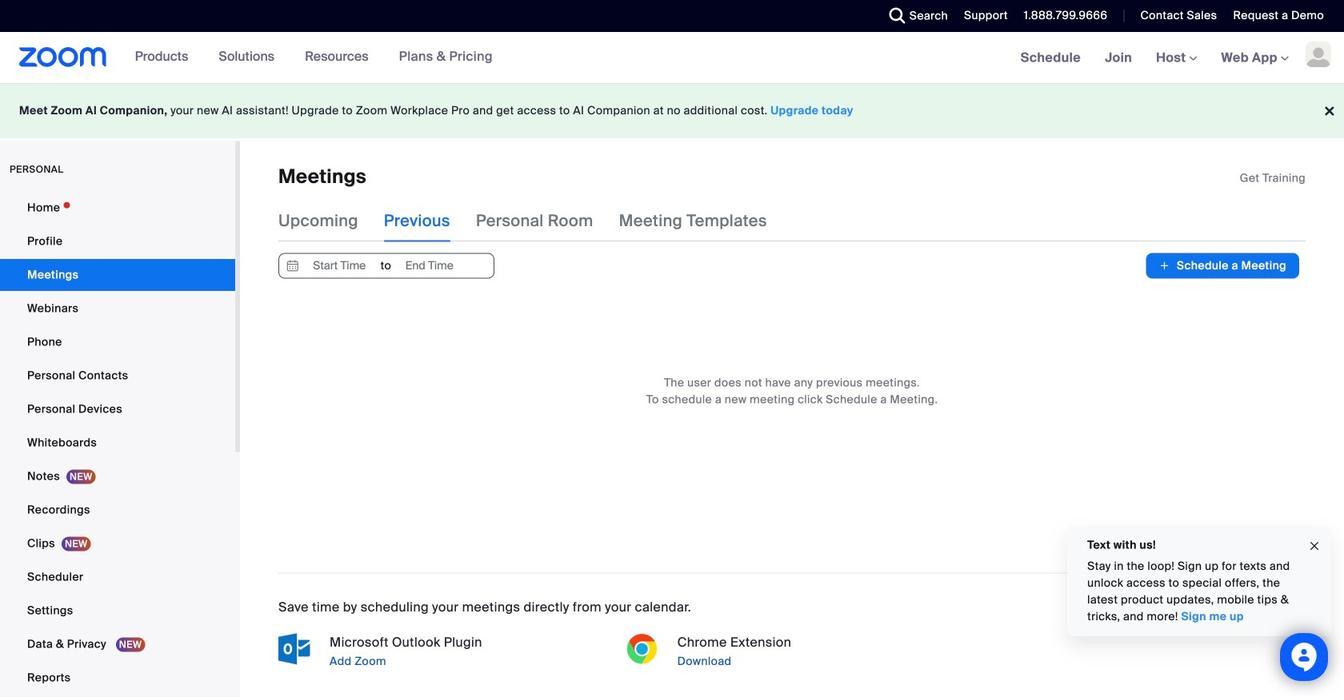 Task type: vqa. For each thing, say whether or not it's contained in the screenshot.
application
yes



Task type: locate. For each thing, give the bounding box(es) containing it.
meetings navigation
[[1009, 32, 1344, 84]]

application
[[1240, 170, 1306, 186]]

footer
[[0, 83, 1344, 138]]

zoom logo image
[[19, 47, 107, 67]]

tabs of meeting tab list
[[278, 200, 793, 242]]

profile picture image
[[1306, 42, 1331, 67]]

banner
[[0, 32, 1344, 84]]

Date Range Picker End field
[[392, 254, 467, 278]]

product information navigation
[[107, 32, 505, 83]]



Task type: describe. For each thing, give the bounding box(es) containing it.
date image
[[283, 254, 302, 278]]

Date Range Picker Start field
[[302, 254, 377, 278]]

personal menu menu
[[0, 192, 235, 696]]

add image
[[1159, 258, 1170, 274]]

close image
[[1308, 538, 1321, 556]]



